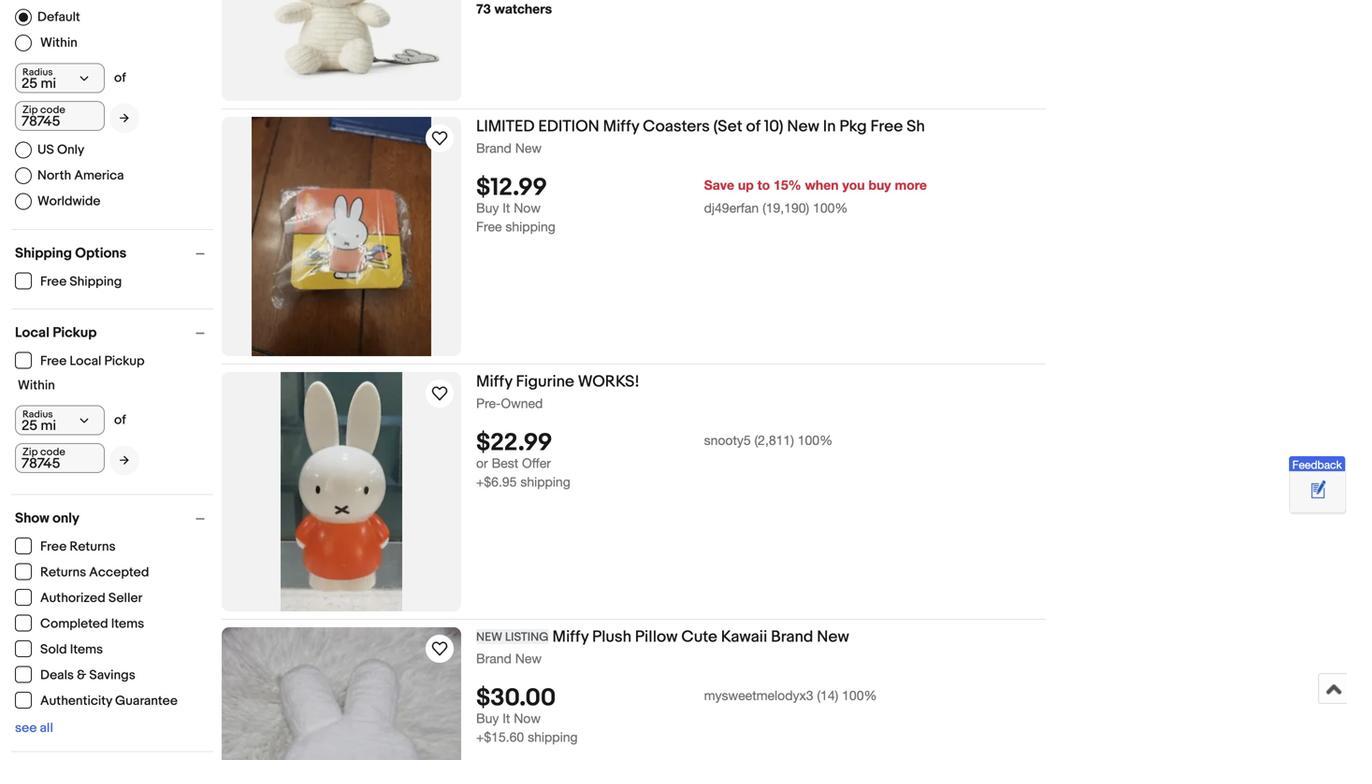 Task type: vqa. For each thing, say whether or not it's contained in the screenshot.
ketchumallcollectibles
no



Task type: locate. For each thing, give the bounding box(es) containing it.
0 vertical spatial brand
[[476, 141, 512, 156]]

north america
[[37, 168, 124, 184]]

free down $12.99
[[476, 219, 502, 234]]

+$15.60
[[476, 730, 524, 745]]

completed
[[40, 617, 108, 633]]

0 vertical spatial now
[[514, 200, 541, 216]]

new down limited
[[515, 141, 542, 156]]

2 vertical spatial shipping
[[528, 730, 578, 745]]

returns down free returns link
[[40, 565, 86, 581]]

shipping
[[15, 245, 72, 262], [70, 274, 122, 290]]

us only link
[[15, 142, 84, 159]]

up
[[738, 177, 754, 193]]

0 vertical spatial local
[[15, 325, 50, 342]]

0 vertical spatial it
[[503, 200, 510, 216]]

figurine
[[516, 373, 575, 392]]

free left sh
[[871, 117, 903, 137]]

items for sold items
[[70, 643, 103, 658]]

limited
[[476, 117, 535, 137]]

free for free shipping
[[40, 274, 67, 290]]

0 vertical spatial 100%
[[813, 200, 848, 216]]

None text field
[[15, 101, 105, 131], [15, 444, 105, 474], [15, 101, 105, 131], [15, 444, 105, 474]]

100% down when
[[813, 200, 848, 216]]

1 vertical spatial 100%
[[798, 433, 833, 448]]

when
[[805, 177, 839, 193]]

0 vertical spatial shipping
[[15, 245, 72, 262]]

1 horizontal spatial pickup
[[104, 354, 145, 370]]

sold items
[[40, 643, 103, 658]]

1 vertical spatial shipping
[[521, 474, 571, 490]]

it down limited
[[503, 200, 510, 216]]

shipping inside the mysweetmelodyx3 (14) 100% buy it now +$15.60 shipping
[[528, 730, 578, 745]]

0 horizontal spatial items
[[70, 643, 103, 658]]

mysweetmelodyx3 (14) 100% buy it now +$15.60 shipping
[[476, 688, 877, 745]]

new left in
[[787, 117, 820, 137]]

1 horizontal spatial items
[[111, 617, 144, 633]]

local inside free local pickup link
[[70, 354, 101, 370]]

buy inside the mysweetmelodyx3 (14) 100% buy it now +$15.60 shipping
[[476, 711, 499, 727]]

shipping down $12.99
[[506, 219, 556, 234]]

pkg
[[840, 117, 867, 137]]

north america link
[[15, 168, 124, 184]]

100% inside the mysweetmelodyx3 (14) 100% buy it now +$15.60 shipping
[[842, 688, 877, 704]]

1 horizontal spatial local
[[70, 354, 101, 370]]

free inside free shipping link
[[40, 274, 67, 290]]

items for completed items
[[111, 617, 144, 633]]

now down limited
[[514, 200, 541, 216]]

100% inside snooty5 (2,811) 100% or best offer +$6.95 shipping
[[798, 433, 833, 448]]

returns inside returns accepted link
[[40, 565, 86, 581]]

pickup up free local pickup link
[[53, 325, 97, 342]]

miffy inside "miffy figurine works! pre-owned"
[[476, 373, 513, 392]]

100% for $22.99
[[798, 433, 833, 448]]

buy down limited
[[476, 200, 499, 216]]

1 vertical spatial returns
[[40, 565, 86, 581]]

2 horizontal spatial miffy
[[603, 117, 639, 137]]

limited edition miffy coasters (set of 10) new in pkg free sh link
[[476, 117, 1046, 140]]

edition
[[538, 117, 600, 137]]

default link
[[15, 9, 80, 26]]

1 vertical spatial of
[[746, 117, 761, 137]]

returns accepted
[[40, 565, 149, 581]]

america
[[74, 168, 124, 184]]

0 vertical spatial returns
[[70, 540, 116, 555]]

73 watchers
[[476, 1, 552, 16]]

2 it from the top
[[503, 711, 510, 727]]

watch miffy plush pillow cute kawaii brand new image
[[429, 638, 451, 661]]

new up (14)
[[817, 628, 850, 648]]

free for free returns
[[40, 540, 67, 555]]

brand down limited
[[476, 141, 512, 156]]

limited edition miffy coasters (set of 10) new in pkg free sh brand new
[[476, 117, 925, 156]]

miffy figurine works! heading
[[476, 373, 640, 392]]

shipping down options
[[70, 274, 122, 290]]

100% right (14)
[[842, 688, 877, 704]]

apply within filter image
[[120, 112, 129, 124]]

2 vertical spatial of
[[114, 413, 126, 429]]

local
[[15, 325, 50, 342], [70, 354, 101, 370]]

0 horizontal spatial pickup
[[53, 325, 97, 342]]

now inside the mysweetmelodyx3 (14) 100% buy it now +$15.60 shipping
[[514, 711, 541, 727]]

guarantee
[[115, 694, 178, 710]]

watchers
[[495, 1, 552, 16]]

items down seller on the left bottom of the page
[[111, 617, 144, 633]]

1 vertical spatial now
[[514, 711, 541, 727]]

brand
[[476, 141, 512, 156], [771, 628, 814, 648], [476, 652, 512, 667]]

see all button
[[15, 721, 53, 737]]

returns
[[70, 540, 116, 555], [40, 565, 86, 581]]

it
[[503, 200, 510, 216], [503, 711, 510, 727]]

miffy left plush
[[553, 628, 589, 648]]

0 vertical spatial items
[[111, 617, 144, 633]]

miffy right the edition
[[603, 117, 639, 137]]

within down free local pickup link
[[18, 378, 55, 394]]

miffy up pre-
[[476, 373, 513, 392]]

free returns
[[40, 540, 116, 555]]

0 vertical spatial miffy
[[603, 117, 639, 137]]

accepted
[[89, 565, 149, 581]]

mysweetmelodyx3
[[704, 688, 814, 704]]

local down local pickup dropdown button
[[70, 354, 101, 370]]

new
[[787, 117, 820, 137], [515, 141, 542, 156], [817, 628, 850, 648], [476, 631, 503, 645], [515, 652, 542, 667]]

bon ton toys miffy corduroy plush doll keychain 10cm white japan image
[[222, 0, 461, 101]]

see all
[[15, 721, 53, 737]]

free down show only
[[40, 540, 67, 555]]

1 vertical spatial miffy
[[476, 373, 513, 392]]

miffy
[[603, 117, 639, 137], [476, 373, 513, 392], [553, 628, 589, 648]]

0 vertical spatial pickup
[[53, 325, 97, 342]]

2 vertical spatial 100%
[[842, 688, 877, 704]]

0 vertical spatial shipping
[[506, 219, 556, 234]]

free local pickup
[[40, 354, 145, 370]]

of left 10)
[[746, 117, 761, 137]]

brand right the kawaii
[[771, 628, 814, 648]]

buy
[[476, 200, 499, 216], [476, 711, 499, 727]]

items up deals & savings
[[70, 643, 103, 658]]

now
[[514, 200, 541, 216], [514, 711, 541, 727]]

kawaii
[[721, 628, 768, 648]]

2 buy from the top
[[476, 711, 499, 727]]

limited edition miffy coasters (set of 10) new in pkg free sh heading
[[476, 117, 925, 137]]

1 vertical spatial it
[[503, 711, 510, 727]]

miffy inside limited edition miffy coasters (set of 10) new in pkg free sh brand new
[[603, 117, 639, 137]]

2 vertical spatial brand
[[476, 652, 512, 667]]

(set
[[714, 117, 743, 137]]

it inside the mysweetmelodyx3 (14) 100% buy it now +$15.60 shipping
[[503, 711, 510, 727]]

sold items link
[[15, 641, 104, 658]]

local up free local pickup link
[[15, 325, 50, 342]]

0 vertical spatial of
[[114, 70, 126, 86]]

shipping down offer
[[521, 474, 571, 490]]

1 vertical spatial shipping
[[70, 274, 122, 290]]

shipping up free shipping link
[[15, 245, 72, 262]]

free local pickup link
[[15, 352, 146, 370]]

shipping
[[506, 219, 556, 234], [521, 474, 571, 490], [528, 730, 578, 745]]

of inside limited edition miffy coasters (set of 10) new in pkg free sh brand new
[[746, 117, 761, 137]]

brand down listing
[[476, 652, 512, 667]]

us
[[37, 142, 54, 158]]

miffy figurine works! pre-owned
[[476, 373, 640, 412]]

miffy for $30.00
[[553, 628, 589, 648]]

1 vertical spatial buy
[[476, 711, 499, 727]]

of
[[114, 70, 126, 86], [746, 117, 761, 137], [114, 413, 126, 429]]

free inside free local pickup link
[[40, 354, 67, 370]]

1 vertical spatial brand
[[771, 628, 814, 648]]

returns up the returns accepted at the bottom of the page
[[70, 540, 116, 555]]

1 vertical spatial items
[[70, 643, 103, 658]]

1 it from the top
[[503, 200, 510, 216]]

miffy for $12.99
[[603, 117, 639, 137]]

0 vertical spatial buy
[[476, 200, 499, 216]]

more
[[895, 177, 927, 193]]

shipping options
[[15, 245, 127, 262]]

miffy plush pillow cute kawaii brand new heading
[[476, 628, 850, 648]]

deals
[[40, 668, 74, 684]]

default
[[37, 9, 80, 25]]

pre-
[[476, 396, 501, 412]]

items inside "link"
[[111, 617, 144, 633]]

now up +$15.60
[[514, 711, 541, 727]]

100% right (2,811) at the bottom of page
[[798, 433, 833, 448]]

new down listing
[[515, 652, 542, 667]]

within
[[40, 35, 78, 51], [18, 378, 55, 394]]

shipping right +$15.60
[[528, 730, 578, 745]]

pickup
[[53, 325, 97, 342], [104, 354, 145, 370]]

works!
[[578, 373, 640, 392]]

within down default
[[40, 35, 78, 51]]

1 now from the top
[[514, 200, 541, 216]]

returns inside free returns link
[[70, 540, 116, 555]]

authorized seller
[[40, 591, 143, 607]]

100%
[[813, 200, 848, 216], [798, 433, 833, 448], [842, 688, 877, 704]]

of for default
[[114, 70, 126, 86]]

miffy inside new listing miffy plush pillow cute kawaii brand new brand new
[[553, 628, 589, 648]]

shipping inside snooty5 (2,811) 100% or best offer +$6.95 shipping
[[521, 474, 571, 490]]

free inside free returns link
[[40, 540, 67, 555]]

free down shipping options
[[40, 274, 67, 290]]

it up +$15.60
[[503, 711, 510, 727]]

of up apply within filter icon
[[114, 70, 126, 86]]

(2,811)
[[755, 433, 794, 448]]

0 horizontal spatial miffy
[[476, 373, 513, 392]]

2 vertical spatial miffy
[[553, 628, 589, 648]]

pickup down local pickup dropdown button
[[104, 354, 145, 370]]

1 buy from the top
[[476, 200, 499, 216]]

buy up +$15.60
[[476, 711, 499, 727]]

1 vertical spatial pickup
[[104, 354, 145, 370]]

1 horizontal spatial miffy
[[553, 628, 589, 648]]

free down the local pickup
[[40, 354, 67, 370]]

2 now from the top
[[514, 711, 541, 727]]

of up apply within filter image
[[114, 413, 126, 429]]

listing
[[505, 631, 549, 645]]

1 vertical spatial local
[[70, 354, 101, 370]]



Task type: describe. For each thing, give the bounding box(es) containing it.
brand inside limited edition miffy coasters (set of 10) new in pkg free sh brand new
[[476, 141, 512, 156]]

sh
[[907, 117, 925, 137]]

15%
[[774, 177, 802, 193]]

shipping for $30.00
[[528, 730, 578, 745]]

show
[[15, 511, 49, 527]]

0 vertical spatial within
[[40, 35, 78, 51]]

returns accepted link
[[15, 564, 150, 581]]

seller
[[109, 591, 143, 607]]

free inside limited edition miffy coasters (set of 10) new in pkg free sh brand new
[[871, 117, 903, 137]]

authenticity guarantee
[[40, 694, 178, 710]]

now inside save up to 15% when you buy more buy it now
[[514, 200, 541, 216]]

it inside save up to 15% when you buy more buy it now
[[503, 200, 510, 216]]

shipping for $22.99
[[521, 474, 571, 490]]

us only
[[37, 142, 84, 158]]

pillow
[[635, 628, 678, 648]]

watch limited edition miffy coasters (set of 10) new in pkg free sh image
[[429, 127, 451, 150]]

dj49erfan
[[704, 200, 759, 216]]

snooty5
[[704, 433, 751, 448]]

best
[[492, 456, 519, 471]]

you
[[843, 177, 865, 193]]

0 horizontal spatial local
[[15, 325, 50, 342]]

(19,190)
[[763, 200, 810, 216]]

of for free local pickup
[[114, 413, 126, 429]]

completed items link
[[15, 615, 145, 633]]

snooty5 (2,811) 100% or best offer +$6.95 shipping
[[476, 433, 833, 490]]

$12.99
[[476, 174, 547, 203]]

free shipping
[[40, 274, 122, 290]]

worldwide link
[[15, 193, 101, 210]]

$30.00
[[476, 685, 556, 714]]

10)
[[764, 117, 784, 137]]

free shipping link
[[15, 273, 123, 290]]

authorized seller link
[[15, 590, 143, 607]]

miffy figurine works! image
[[281, 373, 402, 612]]

cute
[[682, 628, 718, 648]]

plush
[[592, 628, 632, 648]]

shipping inside dj49erfan (19,190) 100% free shipping
[[506, 219, 556, 234]]

only
[[52, 511, 79, 527]]

&
[[77, 668, 86, 684]]

show only
[[15, 511, 79, 527]]

options
[[75, 245, 127, 262]]

buy
[[869, 177, 892, 193]]

+$6.95
[[476, 474, 517, 490]]

(14)
[[817, 688, 839, 704]]

or
[[476, 456, 488, 471]]

free inside dj49erfan (19,190) 100% free shipping
[[476, 219, 502, 234]]

savings
[[89, 668, 135, 684]]

show only button
[[15, 511, 213, 527]]

feedback
[[1293, 458, 1343, 472]]

dj49erfan (19,190) 100% free shipping
[[476, 200, 848, 234]]

to
[[758, 177, 770, 193]]

new listing miffy plush pillow cute kawaii brand new brand new
[[476, 628, 850, 667]]

all
[[40, 721, 53, 737]]

authorized
[[40, 591, 106, 607]]

authenticity guarantee link
[[15, 693, 179, 710]]

north
[[37, 168, 71, 184]]

miffy plush pillow cute kawaii brand new image
[[222, 628, 461, 761]]

deals & savings link
[[15, 667, 136, 684]]

buy inside save up to 15% when you buy more buy it now
[[476, 200, 499, 216]]

watch miffy figurine works! image
[[429, 383, 451, 405]]

miffy figurine works! link
[[476, 373, 1046, 396]]

shipping options button
[[15, 245, 213, 262]]

local pickup button
[[15, 325, 213, 342]]

free returns link
[[15, 538, 117, 555]]

sold
[[40, 643, 67, 658]]

owned
[[501, 396, 543, 412]]

offer
[[522, 456, 551, 471]]

worldwide
[[37, 194, 101, 209]]

limited edition miffy coasters (set of 10) new in pkg free sh image
[[252, 117, 431, 357]]

see
[[15, 721, 37, 737]]

completed items
[[40, 617, 144, 633]]

100% inside dj49erfan (19,190) 100% free shipping
[[813, 200, 848, 216]]

authenticity
[[40, 694, 112, 710]]

1 vertical spatial within
[[18, 378, 55, 394]]

deals & savings
[[40, 668, 135, 684]]

in
[[823, 117, 836, 137]]

73
[[476, 1, 491, 16]]

free for free local pickup
[[40, 354, 67, 370]]

only
[[57, 142, 84, 158]]

new left listing
[[476, 631, 503, 645]]

$22.99
[[476, 429, 553, 458]]

apply within filter image
[[120, 455, 129, 467]]

coasters
[[643, 117, 710, 137]]

local pickup
[[15, 325, 97, 342]]

100% for $30.00
[[842, 688, 877, 704]]

save up to 15% when you buy more buy it now
[[476, 177, 927, 216]]



